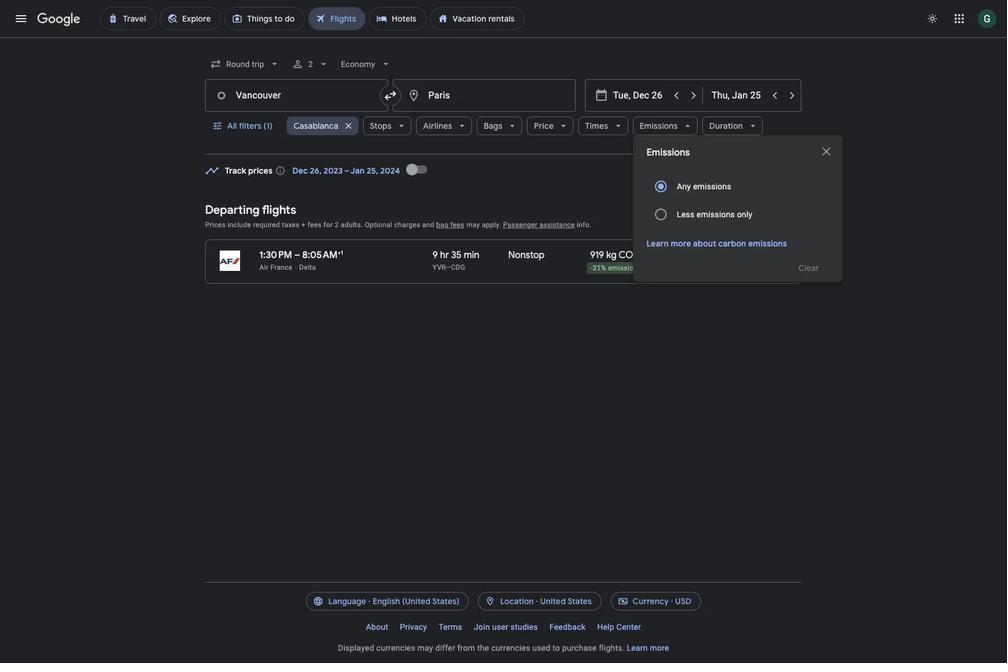 Task type: describe. For each thing, give the bounding box(es) containing it.
Arrival time: 8:05 AM on  Wednesday, December 27. text field
[[302, 249, 343, 261]]

1504 US dollars text field
[[726, 249, 755, 261]]

and
[[422, 221, 434, 229]]

displayed
[[338, 643, 374, 653]]

– inside 9 hr 35 min yvr – cdg
[[446, 263, 451, 272]]

swap origin and destination. image
[[383, 89, 397, 103]]

8:05 am
[[302, 249, 338, 261]]

Departure text field
[[613, 80, 667, 111]]

casablanca
[[294, 121, 338, 131]]

prices
[[205, 221, 226, 229]]

carbon
[[718, 238, 746, 249]]

35
[[451, 249, 462, 261]]

+ inside 1:30 pm – 8:05 am + 1
[[338, 249, 341, 256]]

assistance
[[539, 221, 575, 229]]

air
[[259, 263, 268, 272]]

dec
[[292, 166, 308, 176]]

date grid button
[[635, 164, 710, 185]]

optional
[[365, 221, 392, 229]]

apply.
[[482, 221, 501, 229]]

learn more about carbon emissions link
[[647, 238, 787, 249]]

help
[[597, 622, 614, 632]]

stops
[[370, 121, 392, 131]]

displayed currencies may differ from the currencies used to purchase flights. learn more
[[338, 643, 669, 653]]

kg
[[606, 249, 617, 261]]

1 horizontal spatial 2
[[335, 221, 339, 229]]

21%
[[593, 264, 606, 272]]

1 fees from the left
[[308, 221, 322, 229]]

dec 26, 2023 – jan 25, 2024
[[292, 166, 400, 176]]

user
[[492, 622, 508, 632]]

united states
[[540, 596, 592, 607]]

close dialog image
[[819, 145, 833, 159]]

emissions left only
[[697, 210, 735, 219]]

privacy link
[[394, 618, 433, 636]]

airlines button
[[416, 112, 472, 140]]

all filters (1) button
[[205, 112, 282, 140]]

cdg
[[451, 263, 465, 272]]

25,
[[367, 166, 378, 176]]

emissions option group
[[647, 173, 828, 228]]

prices include required taxes + fees for 2 adults. optional charges and bag fees may apply. passenger assistance
[[205, 221, 575, 229]]

join user studies link
[[468, 618, 544, 636]]

track prices
[[225, 166, 273, 176]]

yvr
[[433, 263, 446, 272]]

all filters (1)
[[227, 121, 273, 131]]

2023 – jan
[[324, 166, 365, 176]]

to
[[553, 643, 560, 653]]

co
[[619, 249, 633, 261]]

none search field containing emissions
[[205, 50, 842, 282]]

 image inside departing flights main content
[[295, 263, 297, 272]]

total duration 9 hr 35 min. element
[[433, 249, 508, 263]]

currency
[[633, 596, 669, 607]]

emissions button
[[633, 112, 698, 140]]

-
[[591, 264, 593, 272]]

location
[[500, 596, 534, 607]]

min
[[464, 249, 479, 261]]

2 fees from the left
[[450, 221, 464, 229]]

help center
[[597, 622, 641, 632]]

airlines
[[423, 121, 452, 131]]

filters
[[239, 121, 261, 131]]

9 hr 35 min yvr – cdg
[[433, 249, 479, 272]]

919
[[590, 249, 604, 261]]

nonstop
[[508, 249, 545, 261]]

feedback
[[550, 622, 586, 632]]

less
[[677, 210, 695, 219]]

bag fees button
[[436, 221, 464, 229]]

help center link
[[591, 618, 647, 636]]

about link
[[360, 618, 394, 636]]

air france
[[259, 263, 292, 272]]

2 currencies from the left
[[491, 643, 530, 653]]

casablanca button
[[287, 112, 358, 140]]

1 horizontal spatial more
[[671, 238, 691, 249]]

loading results progress bar
[[0, 37, 1007, 40]]

learn more link
[[627, 643, 669, 653]]

emissions inside popup button
[[640, 121, 678, 131]]

1
[[341, 249, 343, 256]]

studies
[[511, 622, 538, 632]]

from
[[457, 643, 475, 653]]

$1,504
[[726, 249, 755, 261]]

change appearance image
[[918, 5, 946, 33]]

language
[[328, 596, 366, 607]]

stops button
[[363, 112, 411, 140]]

sort
[[753, 219, 770, 230]]



Task type: vqa. For each thing, say whether or not it's contained in the screenshot.
bottommost 2
yes



Task type: locate. For each thing, give the bounding box(es) containing it.
departing flights main content
[[205, 156, 802, 293]]

0 horizontal spatial may
[[417, 643, 433, 653]]

may
[[466, 221, 480, 229], [417, 643, 433, 653]]

2 vertical spatial 2
[[633, 253, 637, 263]]

flights.
[[599, 643, 625, 653]]

duration button
[[702, 112, 763, 140]]

join
[[474, 622, 490, 632]]

0 vertical spatial more
[[671, 238, 691, 249]]

learn down center
[[627, 643, 648, 653]]

learn
[[647, 238, 669, 249], [627, 643, 648, 653]]

None text field
[[205, 79, 388, 112]]

required
[[253, 221, 280, 229]]

may left apply.
[[466, 221, 480, 229]]

differ
[[435, 643, 455, 653]]

main menu image
[[14, 12, 28, 26]]

0 horizontal spatial 2
[[308, 59, 313, 69]]

currencies down privacy "link"
[[376, 643, 415, 653]]

adults.
[[341, 221, 363, 229]]

1 vertical spatial +
[[338, 249, 341, 256]]

more
[[671, 238, 691, 249], [650, 643, 669, 653]]

emissions up date grid button
[[647, 147, 690, 159]]

bag
[[436, 221, 448, 229]]

emissions down co
[[608, 264, 642, 272]]

fees right bag
[[450, 221, 464, 229]]

1:30 pm – 8:05 am + 1
[[259, 249, 343, 261]]

date grid
[[665, 169, 701, 180]]

(united
[[402, 596, 431, 607]]

privacy
[[400, 622, 427, 632]]

1 currencies from the left
[[376, 643, 415, 653]]

0 horizontal spatial fees
[[308, 221, 322, 229]]

prices
[[248, 166, 273, 176]]

1 vertical spatial 2
[[335, 221, 339, 229]]

0 horizontal spatial –
[[294, 249, 300, 261]]

feedback link
[[544, 618, 591, 636]]

2 button
[[287, 50, 334, 78]]

– down hr
[[446, 263, 451, 272]]

charges
[[394, 221, 420, 229]]

france
[[270, 263, 292, 272]]

 image
[[295, 263, 297, 272]]

2024
[[380, 166, 400, 176]]

more left "about"
[[671, 238, 691, 249]]

used
[[532, 643, 550, 653]]

1 vertical spatial –
[[446, 263, 451, 272]]

0 vertical spatial 2
[[308, 59, 313, 69]]

emissions inside 919 kg co 2 -21% emissions
[[608, 264, 642, 272]]

0 vertical spatial –
[[294, 249, 300, 261]]

may left differ
[[417, 643, 433, 653]]

times button
[[578, 112, 628, 140]]

1 vertical spatial learn
[[627, 643, 648, 653]]

919 kg co 2 -21% emissions
[[590, 249, 642, 272]]

Departure time: 1:30 PM. text field
[[259, 249, 292, 261]]

duration
[[709, 121, 743, 131]]

emissions down sort by:
[[748, 238, 787, 249]]

united
[[540, 596, 566, 607]]

+ down adults.
[[338, 249, 341, 256]]

join user studies
[[474, 622, 538, 632]]

None field
[[205, 54, 285, 75], [336, 54, 396, 75], [205, 54, 285, 75], [336, 54, 396, 75]]

about
[[366, 622, 388, 632]]

0 vertical spatial emissions
[[640, 121, 678, 131]]

0 horizontal spatial currencies
[[376, 643, 415, 653]]

center
[[616, 622, 641, 632]]

9
[[433, 249, 438, 261]]

only
[[737, 210, 753, 219]]

1 horizontal spatial fees
[[450, 221, 464, 229]]

emissions down grid
[[693, 182, 731, 191]]

None search field
[[205, 50, 842, 282]]

leaves vancouver international airport at 1:30 pm on tuesday, december 26 and arrives at paris charles de gaulle airport at 8:05 am on wednesday, december 27. element
[[259, 249, 343, 261]]

departing
[[205, 203, 260, 217]]

1 horizontal spatial –
[[446, 263, 451, 272]]

2 inside 2 popup button
[[308, 59, 313, 69]]

any emissions
[[677, 182, 731, 191]]

usd
[[675, 596, 692, 607]]

states)
[[432, 596, 459, 607]]

about
[[693, 238, 716, 249]]

1 vertical spatial emissions
[[647, 147, 690, 159]]

by:
[[772, 219, 783, 230]]

states
[[568, 596, 592, 607]]

0 vertical spatial may
[[466, 221, 480, 229]]

fees left for
[[308, 221, 322, 229]]

(1)
[[263, 121, 273, 131]]

0 vertical spatial +
[[301, 221, 306, 229]]

flights
[[262, 203, 296, 217]]

terms
[[439, 622, 462, 632]]

fees
[[308, 221, 322, 229], [450, 221, 464, 229]]

less emissions only
[[677, 210, 753, 219]]

1 horizontal spatial +
[[338, 249, 341, 256]]

1 horizontal spatial may
[[466, 221, 480, 229]]

emissions down departure text field
[[640, 121, 678, 131]]

sort by: button
[[748, 214, 802, 235]]

may inside departing flights main content
[[466, 221, 480, 229]]

learn more about tracked prices image
[[275, 166, 285, 176]]

sort by:
[[753, 219, 783, 230]]

– inside 1:30 pm – 8:05 am + 1
[[294, 249, 300, 261]]

2 inside 919 kg co 2 -21% emissions
[[633, 253, 637, 263]]

any
[[677, 182, 691, 191]]

the
[[477, 643, 489, 653]]

passenger assistance button
[[503, 221, 575, 229]]

all
[[227, 121, 237, 131]]

currencies down join user studies
[[491, 643, 530, 653]]

nonstop flight. element
[[508, 249, 545, 263]]

terms link
[[433, 618, 468, 636]]

1 vertical spatial more
[[650, 643, 669, 653]]

0 horizontal spatial more
[[650, 643, 669, 653]]

bags button
[[477, 112, 522, 140]]

purchase
[[562, 643, 597, 653]]

grid
[[685, 169, 701, 180]]

english (united states)
[[373, 596, 459, 607]]

english
[[373, 596, 400, 607]]

1 vertical spatial may
[[417, 643, 433, 653]]

1:30 pm
[[259, 249, 292, 261]]

1 horizontal spatial currencies
[[491, 643, 530, 653]]

+ right the taxes
[[301, 221, 306, 229]]

Return text field
[[712, 80, 765, 111]]

0 vertical spatial learn
[[647, 238, 669, 249]]

find the best price region
[[205, 156, 802, 194]]

passenger
[[503, 221, 538, 229]]

currencies
[[376, 643, 415, 653], [491, 643, 530, 653]]

include
[[228, 221, 251, 229]]

for
[[323, 221, 333, 229]]

date
[[665, 169, 683, 180]]

26,
[[310, 166, 322, 176]]

more down currency
[[650, 643, 669, 653]]

2
[[308, 59, 313, 69], [335, 221, 339, 229], [633, 253, 637, 263]]

0 horizontal spatial +
[[301, 221, 306, 229]]

bags
[[484, 121, 502, 131]]

2 horizontal spatial 2
[[633, 253, 637, 263]]

None text field
[[393, 79, 576, 112]]

delta
[[299, 263, 316, 272]]

departing flights
[[205, 203, 296, 217]]

– up 'delta'
[[294, 249, 300, 261]]

learn left "about"
[[647, 238, 669, 249]]



